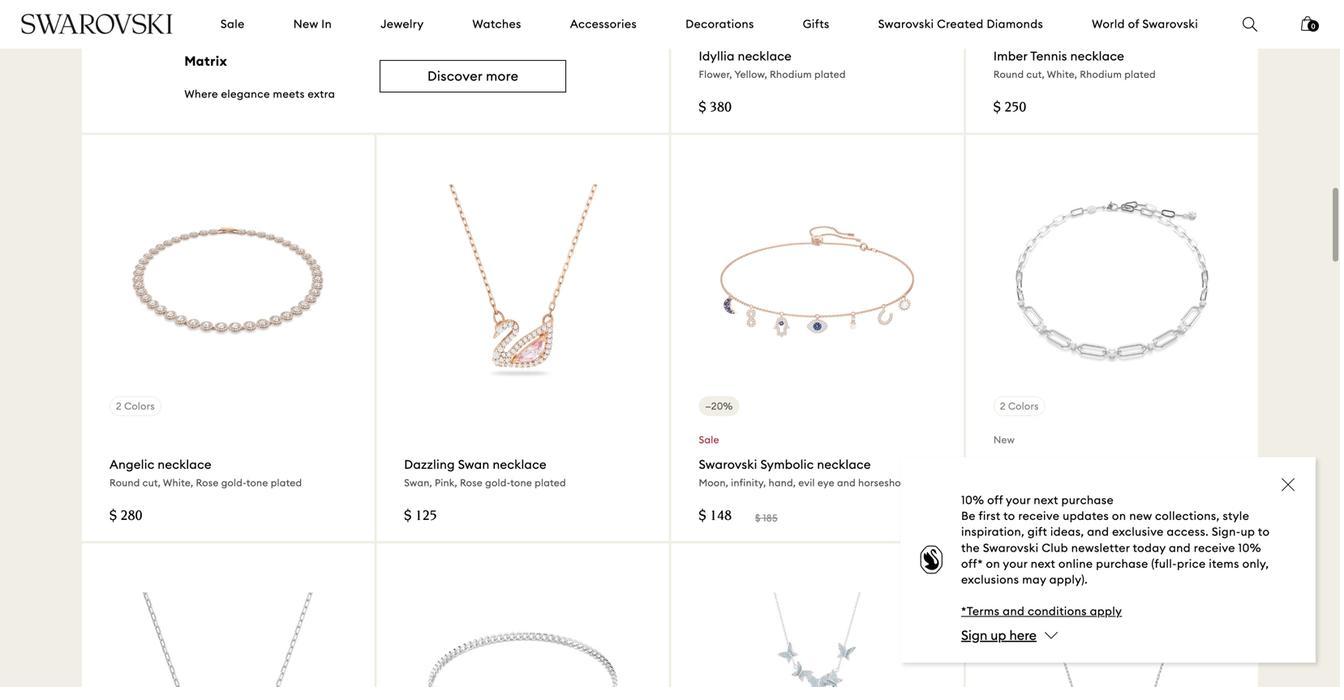 Task type: describe. For each thing, give the bounding box(es) containing it.
2 colors for constella necklace
[[1001, 400, 1039, 412]]

access.
[[1168, 525, 1210, 540]]

swarovski inside '10% off your next purchase be first to receive updates on new collections, style inspiration, gift ideas, and exclusive access. sign-up to the swarovski club newsletter today and receive 10% off* on your next online purchase (full-price items only, exclusions may apply).'
[[984, 541, 1039, 555]]

new in
[[294, 17, 332, 31]]

1 vertical spatial next
[[1031, 557, 1056, 571]]

swarovski up $ 148
[[699, 457, 758, 472]]

swarovski created diamonds link
[[879, 16, 1044, 32]]

exclusions
[[962, 573, 1020, 587]]

1 vertical spatial on
[[987, 557, 1001, 571]]

world
[[1093, 17, 1126, 31]]

round inside angelic necklace round cut, white, rose gold-tone plated
[[110, 477, 140, 489]]

sign-
[[1213, 525, 1242, 540]]

updates
[[1063, 509, 1110, 524]]

accessories link
[[570, 16, 637, 32]]

sign
[[962, 627, 988, 644]]

0 link
[[1302, 15, 1320, 42]]

gold- for swan
[[486, 477, 511, 489]]

ideas,
[[1051, 525, 1085, 540]]

dazzling
[[404, 457, 455, 472]]

new for $ 199
[[994, 434, 1015, 446]]

$ 250
[[994, 101, 1027, 116]]

10% off your next purchase be first to receive updates on new collections, style inspiration, gift ideas, and exclusive access. sign-up to the swarovski club newsletter today and receive 10% off* on your next online purchase (full-price items only, exclusions may apply).
[[962, 493, 1271, 587]]

flower,
[[699, 68, 733, 81]]

be
[[962, 509, 976, 524]]

sign up here link
[[962, 627, 1037, 644]]

online
[[1059, 557, 1094, 571]]

discover more link
[[380, 60, 567, 93]]

world of swarovski
[[1093, 17, 1199, 31]]

1 vertical spatial purchase
[[1097, 557, 1149, 571]]

1 horizontal spatial on
[[1113, 509, 1127, 524]]

*terms and conditions apply link
[[962, 604, 1123, 619]]

gift
[[1028, 525, 1048, 540]]

idyllia necklace flower, yellow, rhodium plated
[[699, 48, 846, 81]]

where
[[185, 87, 218, 101]]

0
[[1312, 22, 1316, 30]]

newsletter
[[1072, 541, 1131, 555]]

swarovski right of
[[1143, 17, 1199, 31]]

yellow,
[[735, 68, 768, 81]]

first
[[979, 509, 1001, 524]]

0 vertical spatial and
[[1088, 525, 1110, 540]]

1 vertical spatial your
[[1004, 557, 1028, 571]]

conditions
[[1028, 604, 1088, 619]]

angelic
[[110, 457, 155, 472]]

style
[[1224, 509, 1250, 524]]

white, inside angelic necklace round cut, white, rose gold-tone plated
[[163, 477, 193, 489]]

created
[[938, 17, 984, 31]]

0 vertical spatial next
[[1034, 493, 1059, 508]]

*terms
[[962, 604, 1000, 619]]

swarovski symbolic necklace
[[699, 457, 872, 472]]

new
[[1130, 509, 1153, 524]]

idyllia
[[699, 48, 735, 64]]

inspiration,
[[962, 525, 1025, 540]]

constella necklace
[[994, 457, 1108, 472]]

sale link
[[221, 16, 245, 32]]

swan,
[[404, 477, 433, 489]]

rose for necklace
[[196, 477, 219, 489]]

plated inside the imber tennis necklace round cut, white, rhodium plated
[[1125, 68, 1157, 81]]

0 horizontal spatial receive
[[1019, 509, 1060, 524]]

constella
[[994, 457, 1050, 472]]

angelic necklace round cut, white, rose gold-tone plated
[[110, 457, 302, 489]]

cart-mobile image image
[[1302, 16, 1315, 31]]

off*
[[962, 557, 984, 571]]

$ 125
[[404, 510, 437, 524]]

necklace inside idyllia necklace flower, yellow, rhodium plated
[[738, 48, 792, 64]]

exclusive
[[1113, 525, 1164, 540]]

apply
[[1091, 604, 1123, 619]]

imber tennis necklace round cut, white, rhodium plated
[[994, 48, 1157, 81]]

$ 148
[[699, 510, 732, 524]]

of
[[1129, 17, 1140, 31]]

necklace inside the imber tennis necklace round cut, white, rhodium plated
[[1071, 48, 1125, 64]]

accessories
[[570, 17, 637, 31]]

only,
[[1243, 557, 1270, 571]]

rhodium inside the imber tennis necklace round cut, white, rhodium plated
[[1081, 68, 1123, 81]]

tennis
[[1031, 48, 1068, 64]]

meets
[[273, 87, 305, 101]]

where elegance meets extra
[[185, 87, 335, 101]]

cut, inside the imber tennis necklace round cut, white, rhodium plated
[[1027, 68, 1045, 81]]

2 colors for $ 280
[[116, 400, 155, 412]]

matrix
[[185, 53, 227, 69]]

watches link
[[473, 16, 522, 32]]

0 horizontal spatial 10%
[[962, 493, 985, 508]]

0 horizontal spatial sale
[[221, 17, 245, 31]]

new for $ 250
[[994, 25, 1015, 38]]

1 vertical spatial up
[[991, 627, 1007, 644]]

−20%
[[706, 400, 733, 412]]

1 horizontal spatial 10%
[[1239, 541, 1262, 555]]



Task type: locate. For each thing, give the bounding box(es) containing it.
0 horizontal spatial up
[[991, 627, 1007, 644]]

your up may
[[1004, 557, 1028, 571]]

0 vertical spatial to
[[1004, 509, 1016, 524]]

tone for dazzling swan necklace
[[511, 477, 532, 489]]

10% up only,
[[1239, 541, 1262, 555]]

cut, down angelic
[[143, 477, 161, 489]]

decorations link
[[686, 16, 755, 32]]

1 vertical spatial white,
[[163, 477, 193, 489]]

plated inside angelic necklace round cut, white, rose gold-tone plated
[[271, 477, 302, 489]]

jewelry
[[381, 17, 424, 31]]

1 horizontal spatial receive
[[1195, 541, 1236, 555]]

tone inside angelic necklace round cut, white, rose gold-tone plated
[[247, 477, 268, 489]]

purchase up updates
[[1062, 493, 1114, 508]]

2 rose from the left
[[460, 477, 483, 489]]

cut, inside angelic necklace round cut, white, rose gold-tone plated
[[143, 477, 161, 489]]

new
[[294, 17, 319, 31], [699, 25, 721, 38], [994, 25, 1015, 38], [994, 434, 1015, 446]]

round down 'imber'
[[994, 68, 1025, 81]]

here
[[1010, 627, 1037, 644]]

1 vertical spatial sale
[[699, 434, 720, 446]]

gifts
[[803, 17, 830, 31]]

tone for angelic necklace
[[247, 477, 268, 489]]

up right sign on the bottom of the page
[[991, 627, 1007, 644]]

white,
[[1048, 68, 1078, 81], [163, 477, 193, 489]]

rhodium inside idyllia necklace flower, yellow, rhodium plated
[[770, 68, 812, 81]]

2 colors up angelic
[[116, 400, 155, 412]]

2 tone from the left
[[511, 477, 532, 489]]

sign up here
[[962, 627, 1037, 644]]

rose inside angelic necklace round cut, white, rose gold-tone plated
[[196, 477, 219, 489]]

sale down −20%
[[699, 434, 720, 446]]

more
[[486, 68, 519, 84]]

$ 185
[[756, 512, 778, 524]]

0 horizontal spatial round
[[110, 477, 140, 489]]

may
[[1023, 573, 1047, 587]]

imber
[[994, 48, 1028, 64]]

today
[[1133, 541, 1167, 555]]

new left in
[[294, 17, 319, 31]]

0 vertical spatial sale
[[221, 17, 245, 31]]

up inside '10% off your next purchase be first to receive updates on new collections, style inspiration, gift ideas, and exclusive access. sign-up to the swarovski club newsletter today and receive 10% off* on your next online purchase (full-price items only, exclusions may apply).'
[[1242, 525, 1256, 540]]

rose for swan
[[460, 477, 483, 489]]

10%
[[962, 493, 985, 508], [1239, 541, 1262, 555]]

1 vertical spatial round
[[110, 477, 140, 489]]

items
[[1210, 557, 1240, 571]]

necklace right angelic
[[158, 457, 212, 472]]

0 horizontal spatial cut,
[[143, 477, 161, 489]]

and down access. on the right of the page
[[1170, 541, 1192, 555]]

white, inside the imber tennis necklace round cut, white, rhodium plated
[[1048, 68, 1078, 81]]

watches
[[473, 17, 522, 31]]

receive up gift
[[1019, 509, 1060, 524]]

0 horizontal spatial tone
[[247, 477, 268, 489]]

10% up be
[[962, 493, 985, 508]]

0 vertical spatial on
[[1113, 509, 1127, 524]]

new up constella
[[994, 434, 1015, 446]]

necklace up updates
[[1054, 457, 1108, 472]]

1 vertical spatial and
[[1170, 541, 1192, 555]]

$ 280
[[110, 510, 142, 524]]

next
[[1034, 493, 1059, 508], [1031, 557, 1056, 571]]

1 tone from the left
[[247, 477, 268, 489]]

2 horizontal spatial and
[[1170, 541, 1192, 555]]

next up may
[[1031, 557, 1056, 571]]

discover more
[[428, 68, 519, 84]]

gold-
[[221, 477, 247, 489], [486, 477, 511, 489]]

off
[[988, 493, 1004, 508]]

0 horizontal spatial and
[[1003, 604, 1025, 619]]

necklace right swan
[[493, 457, 547, 472]]

0 vertical spatial purchase
[[1062, 493, 1114, 508]]

swarovski image
[[20, 14, 174, 34]]

0 horizontal spatial rhodium
[[770, 68, 812, 81]]

rose inside dazzling swan necklace swan, pink, rose gold-tone plated
[[460, 477, 483, 489]]

search image image
[[1244, 17, 1258, 32]]

$ 380
[[699, 101, 732, 116]]

cut,
[[1027, 68, 1045, 81], [143, 477, 161, 489]]

your up $ 199
[[1007, 493, 1031, 508]]

rhodium
[[770, 68, 812, 81], [1081, 68, 1123, 81]]

to
[[1004, 509, 1016, 524], [1259, 525, 1271, 540]]

necklace up yellow,
[[738, 48, 792, 64]]

swarovski created diamonds
[[879, 17, 1044, 31]]

round inside the imber tennis necklace round cut, white, rhodium plated
[[994, 68, 1025, 81]]

swarovski
[[879, 17, 935, 31], [1143, 17, 1199, 31], [699, 457, 758, 472], [984, 541, 1039, 555]]

1 horizontal spatial and
[[1088, 525, 1110, 540]]

1 vertical spatial 10%
[[1239, 541, 1262, 555]]

1 horizontal spatial rhodium
[[1081, 68, 1123, 81]]

0 vertical spatial 10%
[[962, 493, 985, 508]]

rhodium down world
[[1081, 68, 1123, 81]]

receive
[[1019, 509, 1060, 524], [1195, 541, 1236, 555]]

necklace down world
[[1071, 48, 1125, 64]]

1 horizontal spatial rose
[[460, 477, 483, 489]]

purchase
[[1062, 493, 1114, 508], [1097, 557, 1149, 571]]

swan
[[458, 457, 490, 472]]

1 horizontal spatial gold-
[[486, 477, 511, 489]]

*terms and conditions apply
[[962, 604, 1123, 619]]

on
[[1113, 509, 1127, 524], [987, 557, 1001, 571]]

up
[[1242, 525, 1256, 540], [991, 627, 1007, 644]]

extra
[[308, 87, 335, 101]]

your
[[1007, 493, 1031, 508], [1004, 557, 1028, 571]]

1 horizontal spatial cut,
[[1027, 68, 1045, 81]]

tone
[[247, 477, 268, 489], [511, 477, 532, 489]]

0 horizontal spatial to
[[1004, 509, 1016, 524]]

swarovski down inspiration,
[[984, 541, 1039, 555]]

0 horizontal spatial white,
[[163, 477, 193, 489]]

up down style
[[1242, 525, 1256, 540]]

1 horizontal spatial round
[[994, 68, 1025, 81]]

2 vertical spatial and
[[1003, 604, 1025, 619]]

round
[[994, 68, 1025, 81], [110, 477, 140, 489]]

1 horizontal spatial up
[[1242, 525, 1256, 540]]

2 gold- from the left
[[486, 477, 511, 489]]

0 vertical spatial round
[[994, 68, 1025, 81]]

to up only,
[[1259, 525, 1271, 540]]

purchase down newsletter
[[1097, 557, 1149, 571]]

0 horizontal spatial rose
[[196, 477, 219, 489]]

2 2 colors from the left
[[1001, 400, 1039, 412]]

2 colors up constella
[[1001, 400, 1039, 412]]

necklace right symbolic
[[818, 457, 872, 472]]

to right first
[[1004, 509, 1016, 524]]

2 colors
[[116, 400, 155, 412], [1001, 400, 1039, 412]]

plated
[[815, 68, 846, 81], [1125, 68, 1157, 81], [271, 477, 302, 489], [535, 477, 566, 489]]

cut, down the tennis
[[1027, 68, 1045, 81]]

0 vertical spatial receive
[[1019, 509, 1060, 524]]

club
[[1042, 541, 1069, 555]]

0 horizontal spatial on
[[987, 557, 1001, 571]]

new in link
[[294, 16, 332, 32]]

new up 'imber'
[[994, 25, 1015, 38]]

necklace
[[738, 48, 792, 64], [1071, 48, 1125, 64], [158, 457, 212, 472], [493, 457, 547, 472], [818, 457, 872, 472], [1054, 457, 1108, 472]]

1 vertical spatial receive
[[1195, 541, 1236, 555]]

new up idyllia
[[699, 25, 721, 38]]

swarovski left created in the top right of the page
[[879, 17, 935, 31]]

1 horizontal spatial to
[[1259, 525, 1271, 540]]

necklace inside angelic necklace round cut, white, rose gold-tone plated
[[158, 457, 212, 472]]

tone inside dazzling swan necklace swan, pink, rose gold-tone plated
[[511, 477, 532, 489]]

the
[[962, 541, 980, 555]]

gold- inside dazzling swan necklace swan, pink, rose gold-tone plated
[[486, 477, 511, 489]]

discover
[[428, 68, 483, 84]]

in
[[322, 17, 332, 31]]

1 horizontal spatial white,
[[1048, 68, 1078, 81]]

gold- for necklace
[[221, 477, 247, 489]]

2 rhodium from the left
[[1081, 68, 1123, 81]]

and up newsletter
[[1088, 525, 1110, 540]]

dazzling swan necklace swan, pink, rose gold-tone plated
[[404, 457, 566, 489]]

pink,
[[435, 477, 458, 489]]

1 vertical spatial cut,
[[143, 477, 161, 489]]

1 vertical spatial to
[[1259, 525, 1271, 540]]

on up exclusions
[[987, 557, 1001, 571]]

1 2 colors from the left
[[116, 400, 155, 412]]

round down angelic
[[110, 477, 140, 489]]

0 vertical spatial cut,
[[1027, 68, 1045, 81]]

$ 199
[[994, 510, 1027, 524]]

0 vertical spatial your
[[1007, 493, 1031, 508]]

0 vertical spatial white,
[[1048, 68, 1078, 81]]

0 horizontal spatial 2 colors
[[116, 400, 155, 412]]

sale up the 'matrix'
[[221, 17, 245, 31]]

matrix image
[[82, 0, 669, 20]]

and up here
[[1003, 604, 1025, 619]]

plated inside dazzling swan necklace swan, pink, rose gold-tone plated
[[535, 477, 566, 489]]

elegance
[[221, 87, 270, 101]]

world of swarovski link
[[1093, 16, 1199, 32]]

necklace inside dazzling swan necklace swan, pink, rose gold-tone plated
[[493, 457, 547, 472]]

gifts link
[[803, 16, 830, 32]]

1 horizontal spatial 2 colors
[[1001, 400, 1039, 412]]

plated inside idyllia necklace flower, yellow, rhodium plated
[[815, 68, 846, 81]]

rose
[[196, 477, 219, 489], [460, 477, 483, 489]]

price
[[1178, 557, 1207, 571]]

0 horizontal spatial gold-
[[221, 477, 247, 489]]

gold- inside angelic necklace round cut, white, rose gold-tone plated
[[221, 477, 247, 489]]

1 rhodium from the left
[[770, 68, 812, 81]]

rhodium right yellow,
[[770, 68, 812, 81]]

receive up items
[[1195, 541, 1236, 555]]

on left new
[[1113, 509, 1127, 524]]

apply).
[[1050, 573, 1089, 587]]

1 horizontal spatial sale
[[699, 434, 720, 446]]

(full-
[[1152, 557, 1178, 571]]

1 rose from the left
[[196, 477, 219, 489]]

symbolic
[[761, 457, 814, 472]]

new for $ 380
[[699, 25, 721, 38]]

1 horizontal spatial tone
[[511, 477, 532, 489]]

jewelry link
[[381, 16, 424, 32]]

0 vertical spatial up
[[1242, 525, 1256, 540]]

diamonds
[[987, 17, 1044, 31]]

collections,
[[1156, 509, 1220, 524]]

1 gold- from the left
[[221, 477, 247, 489]]

next up gift
[[1034, 493, 1059, 508]]

decorations
[[686, 17, 755, 31]]



Task type: vqa. For each thing, say whether or not it's contained in the screenshot.
the employs
no



